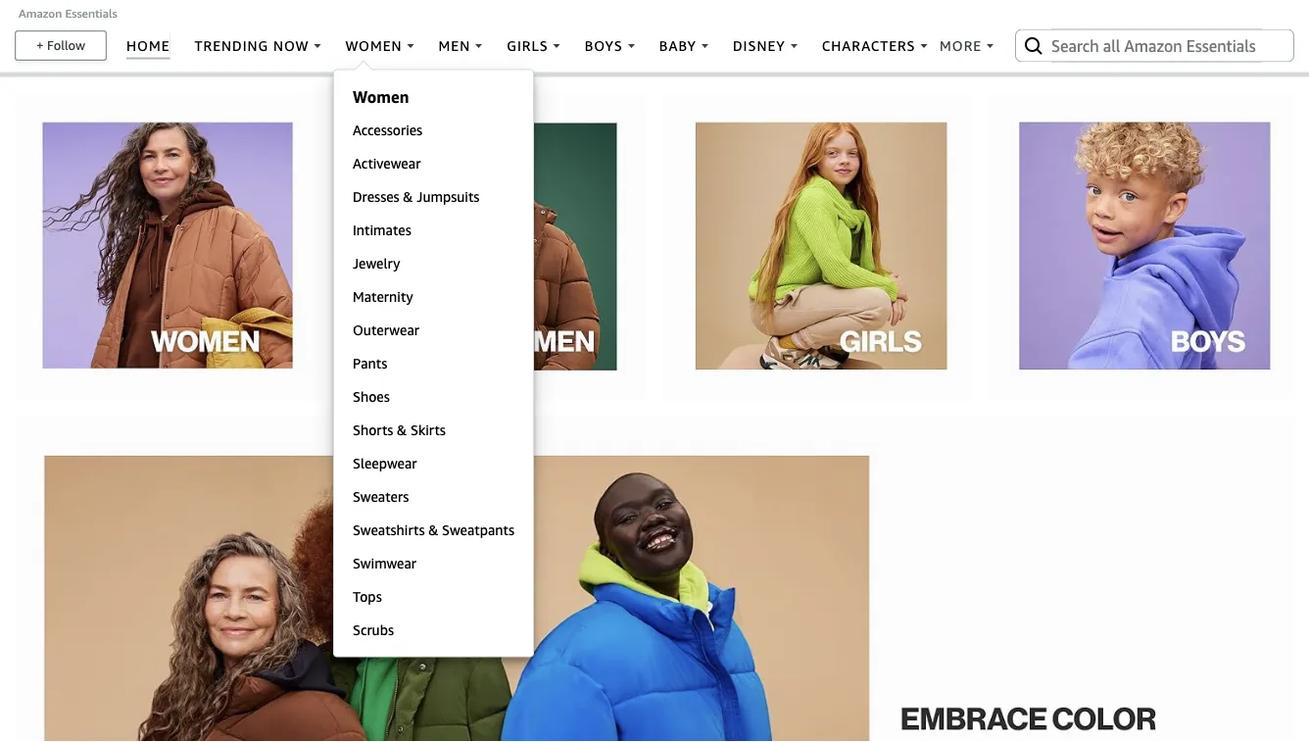Task type: locate. For each thing, give the bounding box(es) containing it.
+ follow
[[36, 38, 85, 53]]

amazon essentials
[[19, 7, 117, 20]]

+
[[36, 38, 44, 53]]

amazon essentials link
[[19, 7, 117, 20]]

follow
[[47, 38, 85, 53]]

amazon
[[19, 7, 62, 20]]



Task type: describe. For each thing, give the bounding box(es) containing it.
+ follow button
[[16, 32, 105, 60]]

search image
[[1023, 34, 1046, 58]]

essentials
[[65, 7, 117, 20]]

Search all Amazon Essentials search field
[[1052, 29, 1263, 62]]



Task type: vqa. For each thing, say whether or not it's contained in the screenshot.
the + Follow
yes



